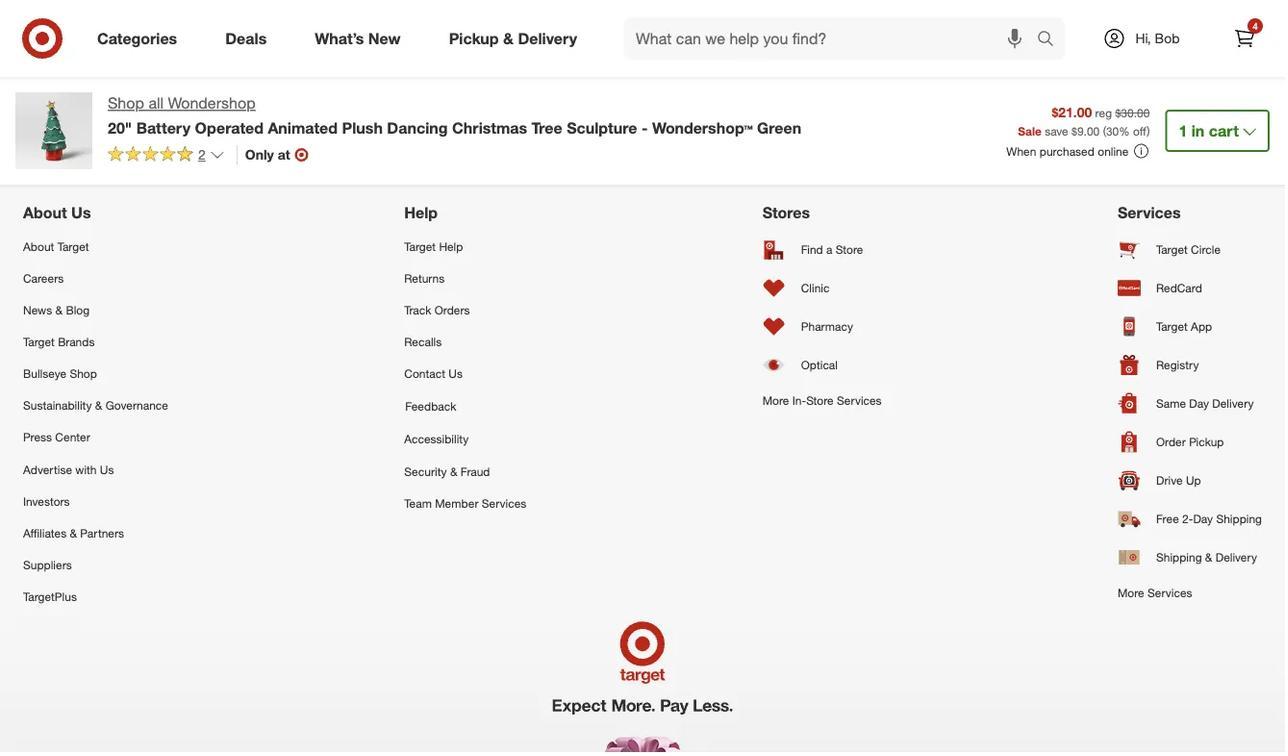 Task type: describe. For each thing, give the bounding box(es) containing it.
deals
[[225, 29, 267, 48]]

up
[[1187, 473, 1202, 488]]

purchased
[[1040, 144, 1095, 158]]

apply.
[[517, 134, 546, 148]]

clinic
[[801, 281, 830, 295]]

deals link
[[209, 17, 291, 60]]

1 horizontal spatial and
[[653, 134, 672, 148]]

shop inside shop all wondershop 20" battery operated animated plush dancing christmas tree sculpture - wondershop™ green
[[108, 94, 144, 113]]

contact us
[[404, 367, 463, 381]]

4
[[1253, 20, 1259, 32]]

investors
[[23, 494, 70, 509]]

security & fraud link
[[404, 456, 527, 487]]

What can we help you find? suggestions appear below search field
[[625, 17, 1042, 60]]

details.
[[409, 134, 449, 148]]

%
[[1120, 124, 1130, 138]]

free 2-day shipping link
[[1118, 500, 1263, 538]]

4 link
[[1224, 17, 1267, 60]]

news
[[23, 303, 52, 317]]

& for shipping
[[1206, 550, 1213, 565]]

restrictions
[[452, 134, 513, 148]]

1 horizontal spatial help
[[439, 239, 463, 253]]

shop inside the 'bullseye shop' link
[[70, 367, 97, 381]]

recalls
[[404, 335, 442, 349]]

bob
[[1156, 30, 1180, 47]]

green
[[757, 118, 802, 137]]

optical
[[801, 358, 838, 372]]

when
[[1007, 144, 1037, 158]]

shipping & delivery
[[1157, 550, 1258, 565]]

shop all wondershop 20" battery operated animated plush dancing christmas tree sculpture - wondershop™ green
[[108, 94, 802, 137]]

pickup & delivery
[[449, 29, 577, 48]]

1 vertical spatial shipping
[[1157, 550, 1203, 565]]

sculpture
[[567, 118, 638, 137]]

target for target app
[[1157, 319, 1188, 334]]

-
[[642, 118, 648, 137]]

press
[[23, 430, 52, 445]]

blog
[[66, 303, 90, 317]]

latest
[[385, 33, 433, 55]]

pickup inside order pickup link
[[1190, 435, 1225, 449]]

about for about us
[[23, 203, 67, 222]]

drive up link
[[1118, 461, 1263, 500]]

search button
[[1029, 17, 1075, 64]]

categories
[[97, 29, 177, 48]]

hi,
[[1136, 30, 1152, 47]]

online
[[1098, 144, 1129, 158]]

about target
[[23, 239, 89, 253]]

more in-store services
[[763, 393, 882, 407]]

1 in cart for 20" battery operated animated plush dancing christmas tree sculpture - wondershop™ green element
[[1179, 121, 1240, 140]]

bullseye
[[23, 367, 66, 381]]

get top deals, latest trends, and more.
[[259, 33, 591, 55]]

redcard link
[[1118, 269, 1263, 307]]

at inside * see offer details. restrictions apply. pricing, promotions and availability may vary by location and at target.com
[[864, 134, 874, 148]]

returns
[[404, 271, 445, 285]]

with
[[75, 462, 97, 477]]

location
[[797, 134, 838, 148]]

privacy policy
[[944, 36, 1027, 53]]

by
[[781, 134, 794, 148]]

& for sustainability
[[95, 398, 102, 413]]

recalls link
[[404, 326, 527, 358]]

get
[[259, 33, 289, 55]]

privacy policy link
[[944, 35, 1027, 54]]

0 horizontal spatial and
[[504, 33, 536, 55]]

target brands
[[23, 335, 95, 349]]

services down optical link
[[837, 393, 882, 407]]

find a store
[[801, 242, 864, 257]]

2
[[198, 146, 206, 163]]

target: expect more. pay less. image
[[372, 613, 913, 754]]

0 horizontal spatial help
[[404, 203, 438, 222]]

sustainability
[[23, 398, 92, 413]]

2 vertical spatial us
[[100, 462, 114, 477]]

may
[[732, 134, 753, 148]]

1
[[1179, 121, 1188, 140]]

suppliers
[[23, 558, 72, 572]]

target for target brands
[[23, 335, 55, 349]]

cart
[[1210, 121, 1240, 140]]

affiliates
[[23, 526, 67, 540]]

image of 20" battery operated animated plush dancing christmas tree sculpture - wondershop™ green image
[[15, 92, 92, 169]]

press center
[[23, 430, 90, 445]]

contact us link
[[404, 358, 527, 390]]

1 vertical spatial day
[[1194, 512, 1214, 526]]

affiliates & partners link
[[23, 517, 168, 549]]

governance
[[106, 398, 168, 413]]

about us
[[23, 203, 91, 222]]

target.com
[[877, 134, 933, 148]]

wondershop
[[168, 94, 256, 113]]

same day delivery
[[1157, 396, 1255, 411]]

news & blog
[[23, 303, 90, 317]]

& for news
[[55, 303, 63, 317]]

accessibility
[[404, 432, 469, 447]]

animated
[[268, 118, 338, 137]]

store for a
[[836, 242, 864, 257]]

accessibility link
[[404, 424, 527, 456]]

registry link
[[1118, 346, 1263, 384]]

affiliates & partners
[[23, 526, 124, 540]]

$30.00
[[1116, 105, 1150, 120]]

redcard
[[1157, 281, 1203, 295]]

& for pickup
[[503, 29, 514, 48]]

careers link
[[23, 262, 168, 294]]

services down fraud
[[482, 496, 527, 511]]

*
[[353, 132, 357, 144]]

careers
[[23, 271, 64, 285]]

target app link
[[1118, 307, 1263, 346]]



Task type: vqa. For each thing, say whether or not it's contained in the screenshot.
*
yes



Task type: locate. For each thing, give the bounding box(es) containing it.
about up the about target
[[23, 203, 67, 222]]

returns link
[[404, 262, 527, 294]]

fraud
[[461, 464, 490, 479]]

more
[[763, 393, 790, 407], [1118, 585, 1145, 600]]

day
[[1190, 396, 1210, 411], [1194, 512, 1214, 526]]

track
[[404, 303, 432, 317]]

dancing
[[387, 118, 448, 137]]

1 vertical spatial about
[[23, 239, 54, 253]]

delivery up 'order pickup'
[[1213, 396, 1255, 411]]

us for about us
[[71, 203, 91, 222]]

0 horizontal spatial store
[[807, 393, 834, 407]]

0 vertical spatial shipping
[[1217, 512, 1263, 526]]

2 link
[[108, 145, 225, 167]]

contact
[[404, 367, 446, 381]]

delivery inside shipping & delivery link
[[1216, 550, 1258, 565]]

press center link
[[23, 422, 168, 454]]

0 vertical spatial help
[[404, 203, 438, 222]]

more for more in-store services
[[763, 393, 790, 407]]

at
[[864, 134, 874, 148], [278, 146, 290, 163]]

about up careers
[[23, 239, 54, 253]]

sale
[[1018, 124, 1042, 138]]

services
[[1118, 203, 1181, 222], [837, 393, 882, 407], [482, 496, 527, 511], [1148, 585, 1193, 600]]

target app
[[1157, 319, 1213, 334]]

delivery down free 2-day shipping
[[1216, 550, 1258, 565]]

and right -
[[653, 134, 672, 148]]

services down shipping & delivery link
[[1148, 585, 1193, 600]]

target brands link
[[23, 326, 168, 358]]

& for security
[[450, 464, 458, 479]]

day right same
[[1190, 396, 1210, 411]]

0 vertical spatial about
[[23, 203, 67, 222]]

pickup inside 'pickup & delivery' link
[[449, 29, 499, 48]]

same
[[1157, 396, 1187, 411]]

vary
[[757, 134, 778, 148]]

shipping & delivery link
[[1118, 538, 1263, 577]]

target help
[[404, 239, 463, 253]]

feedback
[[405, 399, 457, 414]]

20"
[[108, 118, 132, 137]]

delivery inside 'pickup & delivery' link
[[518, 29, 577, 48]]

delivery inside same day delivery link
[[1213, 396, 1255, 411]]

0 horizontal spatial shipping
[[1157, 550, 1203, 565]]

partners
[[80, 526, 124, 540]]

targetplus
[[23, 590, 77, 604]]

plush
[[342, 118, 383, 137]]

only at
[[245, 146, 290, 163]]

2 horizontal spatial and
[[841, 134, 861, 148]]

us up about target link
[[71, 203, 91, 222]]

store down optical link
[[807, 393, 834, 407]]

1 vertical spatial more
[[1118, 585, 1145, 600]]

delivery for shipping & delivery
[[1216, 550, 1258, 565]]

& right affiliates
[[70, 526, 77, 540]]

shipping
[[1217, 512, 1263, 526], [1157, 550, 1203, 565]]

1 horizontal spatial shop
[[108, 94, 144, 113]]

more for more services
[[1118, 585, 1145, 600]]

promotions
[[591, 134, 650, 148]]

target left app
[[1157, 319, 1188, 334]]

sustainability & governance link
[[23, 390, 168, 422]]

center
[[55, 430, 90, 445]]

day right free
[[1194, 512, 1214, 526]]

1 horizontal spatial shipping
[[1217, 512, 1263, 526]]

target left circle
[[1157, 242, 1188, 257]]

0 vertical spatial day
[[1190, 396, 1210, 411]]

pickup right order
[[1190, 435, 1225, 449]]

target
[[57, 239, 89, 253], [404, 239, 436, 253], [1157, 242, 1188, 257], [1157, 319, 1188, 334], [23, 335, 55, 349]]

)
[[1147, 124, 1150, 138]]

2 horizontal spatial us
[[449, 367, 463, 381]]

at left target.com
[[864, 134, 874, 148]]

services up target circle
[[1118, 203, 1181, 222]]

None text field
[[606, 23, 817, 66]]

offer
[[380, 134, 406, 148]]

target down about us
[[57, 239, 89, 253]]

& down free 2-day shipping
[[1206, 550, 1213, 565]]

shipping up more services link
[[1157, 550, 1203, 565]]

suppliers link
[[23, 549, 168, 581]]

1 vertical spatial pickup
[[1190, 435, 1225, 449]]

target help link
[[404, 230, 527, 262]]

and right the 'location'
[[841, 134, 861, 148]]

store for in-
[[807, 393, 834, 407]]

what's
[[315, 29, 364, 48]]

1 vertical spatial store
[[807, 393, 834, 407]]

see
[[357, 134, 377, 148]]

0 vertical spatial shop
[[108, 94, 144, 113]]

us for contact us
[[449, 367, 463, 381]]

shipping up shipping & delivery
[[1217, 512, 1263, 526]]

pickup right latest
[[449, 29, 499, 48]]

a
[[827, 242, 833, 257]]

$
[[1072, 124, 1078, 138]]

privacy
[[944, 36, 988, 53]]

hi, bob
[[1136, 30, 1180, 47]]

about for about target
[[23, 239, 54, 253]]

target down news
[[23, 335, 55, 349]]

& for affiliates
[[70, 526, 77, 540]]

0 vertical spatial more
[[763, 393, 790, 407]]

new
[[368, 29, 401, 48]]

1 vertical spatial shop
[[70, 367, 97, 381]]

1 in cart
[[1179, 121, 1240, 140]]

1 horizontal spatial store
[[836, 242, 864, 257]]

1 vertical spatial us
[[449, 367, 463, 381]]

save
[[1045, 124, 1069, 138]]

target circle
[[1157, 242, 1221, 257]]

order pickup
[[1157, 435, 1225, 449]]

0 horizontal spatial us
[[71, 203, 91, 222]]

more services link
[[1118, 577, 1263, 609]]

more left in-
[[763, 393, 790, 407]]

more in-store services link
[[763, 384, 882, 416]]

shop up 20"
[[108, 94, 144, 113]]

us right contact
[[449, 367, 463, 381]]

availability
[[675, 134, 728, 148]]

order pickup link
[[1118, 423, 1263, 461]]

1 horizontal spatial pickup
[[1190, 435, 1225, 449]]

& down the 'bullseye shop' link
[[95, 398, 102, 413]]

pricing,
[[549, 134, 588, 148]]

shop down brands
[[70, 367, 97, 381]]

member
[[435, 496, 479, 511]]

store right "a"
[[836, 242, 864, 257]]

at right only at the top left of the page
[[278, 146, 290, 163]]

1 vertical spatial help
[[439, 239, 463, 253]]

9.00
[[1078, 124, 1100, 138]]

1 about from the top
[[23, 203, 67, 222]]

all
[[149, 94, 164, 113]]

$21.00
[[1052, 104, 1093, 120]]

and
[[504, 33, 536, 55], [653, 134, 672, 148], [841, 134, 861, 148]]

drive
[[1157, 473, 1183, 488]]

app
[[1192, 319, 1213, 334]]

1 horizontal spatial us
[[100, 462, 114, 477]]

&
[[503, 29, 514, 48], [55, 303, 63, 317], [95, 398, 102, 413], [450, 464, 458, 479], [70, 526, 77, 540], [1206, 550, 1213, 565]]

operated
[[195, 118, 264, 137]]

& left fraud
[[450, 464, 458, 479]]

search
[[1029, 31, 1075, 50]]

0 horizontal spatial shop
[[70, 367, 97, 381]]

circle
[[1192, 242, 1221, 257]]

registry
[[1157, 358, 1200, 372]]

help up target help
[[404, 203, 438, 222]]

delivery
[[518, 29, 577, 48], [1213, 396, 1255, 411], [1216, 550, 1258, 565]]

more down shipping & delivery link
[[1118, 585, 1145, 600]]

0 horizontal spatial pickup
[[449, 29, 499, 48]]

0 vertical spatial delivery
[[518, 29, 577, 48]]

0 vertical spatial us
[[71, 203, 91, 222]]

help up "returns" link
[[439, 239, 463, 253]]

delivery for pickup & delivery
[[518, 29, 577, 48]]

security & fraud
[[404, 464, 490, 479]]

target for target help
[[404, 239, 436, 253]]

0 horizontal spatial more
[[763, 393, 790, 407]]

track orders link
[[404, 294, 527, 326]]

more.
[[541, 33, 591, 55]]

& left "blog"
[[55, 303, 63, 317]]

1 vertical spatial delivery
[[1213, 396, 1255, 411]]

target up returns
[[404, 239, 436, 253]]

2 vertical spatial delivery
[[1216, 550, 1258, 565]]

delivery right "trends,"
[[518, 29, 577, 48]]

orders
[[435, 303, 470, 317]]

1 horizontal spatial more
[[1118, 585, 1145, 600]]

& right "trends,"
[[503, 29, 514, 48]]

pharmacy link
[[763, 307, 882, 346]]

trends,
[[438, 33, 499, 55]]

target for target circle
[[1157, 242, 1188, 257]]

1 horizontal spatial at
[[864, 134, 874, 148]]

0 horizontal spatial at
[[278, 146, 290, 163]]

deals,
[[328, 33, 380, 55]]

0 vertical spatial pickup
[[449, 29, 499, 48]]

2 about from the top
[[23, 239, 54, 253]]

us right with
[[100, 462, 114, 477]]

clinic link
[[763, 269, 882, 307]]

delivery for same day delivery
[[1213, 396, 1255, 411]]

security
[[404, 464, 447, 479]]

advertise with us link
[[23, 454, 168, 486]]

same day delivery link
[[1118, 384, 1263, 423]]

and left more.
[[504, 33, 536, 55]]

0 vertical spatial store
[[836, 242, 864, 257]]

investors link
[[23, 486, 168, 517]]



